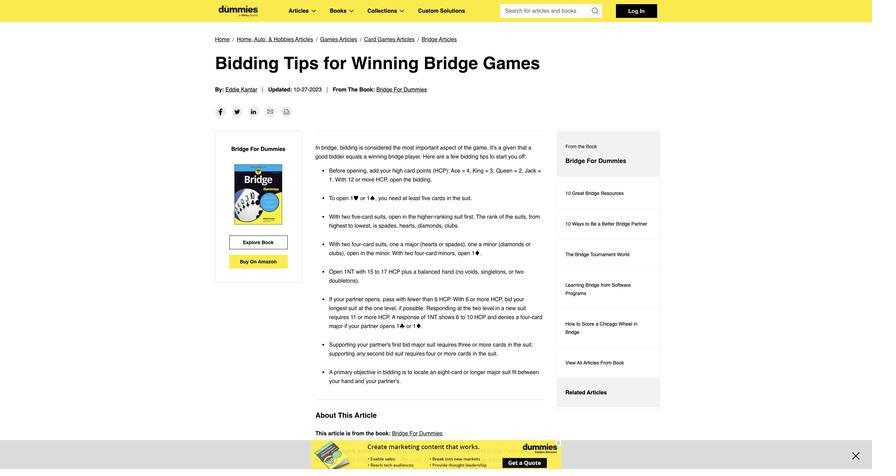 Task type: describe. For each thing, give the bounding box(es) containing it.
1 vertical spatial eddie
[[378, 448, 392, 454]]

home
[[215, 36, 230, 43]]

1 horizontal spatial one
[[390, 241, 399, 248]]

card down lowest,
[[363, 241, 374, 248]]

articles down open collections list image in the top of the page
[[397, 36, 415, 43]]

with right minor. at the bottom of the page
[[392, 250, 403, 257]]

and inside a book listed as a top ten all-time bridge favorite, and is the author of the first three editions of
[[382, 466, 391, 469]]

lowest,
[[355, 223, 372, 229]]

of inside if your partner opens, pass with fewer than 6 hcp. with 6 or more hcp, bid your longest suit at the one level, if possible. responding at the two level in a new suit requires 11 or more hcp. a response of 1nt shows 6 to 10 hcp and denies a four-card major if your partner opens 1♣ or 1♦.
[[421, 314, 426, 321]]

0 horizontal spatial bridge for dummies
[[231, 146, 286, 152]]

champion.
[[374, 457, 399, 463]]

good
[[316, 154, 328, 160]]

your right if
[[334, 296, 345, 303]]

updated: 10-27-2023
[[268, 87, 322, 93]]

in inside with two five-card suits, open in the higher-ranking suit first. the rank of the suits, from highest to lowest, is spades, hearts, diamonds, clubs.
[[403, 214, 407, 220]]

singletons,
[[481, 269, 507, 275]]

amazon
[[258, 259, 277, 264]]

book:
[[359, 87, 375, 93]]

in up 'ranking'
[[447, 195, 451, 202]]

Search for articles and books text field
[[500, 4, 589, 18]]

a right play,
[[489, 457, 492, 463]]

of down play,
[[485, 466, 489, 469]]

2 = from the left
[[485, 168, 489, 174]]

suit up '11'
[[349, 305, 357, 312]]

&
[[269, 36, 272, 43]]

time inside a book listed as a top ten all-time bridge favorite, and is the author of the first three editions of
[[332, 466, 342, 469]]

2 horizontal spatial one
[[468, 241, 477, 248]]

in inside the 'how to score a chicago wheel in bridge'
[[634, 321, 638, 327]]

from inside learning bridge from software programs
[[601, 282, 611, 288]]

1 vertical spatial this
[[316, 431, 327, 437]]

is inside with two five-card suits, open in the higher-ranking suit first. the rank of the suits, from highest to lowest, is spades, hearts, diamonds, clubs.
[[373, 223, 377, 229]]

articles left the open article categories image
[[289, 8, 309, 14]]

your down primary
[[329, 378, 340, 385]]

given
[[503, 145, 516, 151]]

custom
[[418, 8, 439, 14]]

two up plus
[[405, 250, 413, 257]]

two-
[[320, 457, 331, 463]]

or right four
[[438, 351, 443, 357]]

partner
[[632, 221, 648, 227]]

your up new
[[514, 296, 525, 303]]

one inside if your partner opens, pass with fewer than 6 hcp. with 6 or more hcp, bid your longest suit at the one level, if possible. responding at the two level in a new suit requires 11 or more hcp. a response of 1nt shows 6 to 10 hcp and denies a four-card major if your partner opens 1♣ or 1♦.
[[374, 305, 383, 312]]

1 vertical spatial partner
[[361, 323, 379, 330]]

or inside a primary objective in bidding is to locate an eight-card or longer major suit fit between your hand and your partner's.
[[464, 369, 469, 376]]

the bridge tournament world link
[[558, 239, 660, 270]]

0 vertical spatial eddie
[[226, 87, 240, 93]]

is right article
[[346, 431, 351, 437]]

world
[[342, 457, 356, 463]]

card inside with two five-card suits, open in the higher-ranking suit first. the rank of the suits, from highest to lowest, is spades, hearts, diamonds, clubs.
[[362, 214, 373, 220]]

or right '11'
[[358, 314, 363, 321]]

plus
[[402, 269, 412, 275]]

player.
[[406, 154, 422, 160]]

2 horizontal spatial 6
[[466, 296, 469, 303]]

1 horizontal spatial 6
[[456, 314, 459, 321]]

open down the 'spades),'
[[458, 250, 470, 257]]

to left be
[[586, 221, 590, 227]]

card games articles link
[[364, 35, 415, 44]]

chicago
[[600, 321, 618, 327]]

2 horizontal spatial at
[[458, 305, 462, 312]]

10 for 10 great bridge resources
[[566, 191, 571, 196]]

in inside supporting your partner's first bid major suit requires three or more cards in the suit; supporting
[[508, 342, 512, 348]]

the inside the with two four-card suits, one a major (hearts or spades), one a minor (diamonds or clubs), open in the minor. with two four-card minors, open 1♦.
[[367, 250, 374, 257]]

bridge for dummies link for book:
[[392, 429, 443, 438]]

diamonds,
[[418, 223, 443, 229]]

to inside 'in bridge, bidding is considered the most important aspect of the game. it's a given that a good bidder equals a winning bridge player. here are a few bidding tips to start you off:'
[[490, 154, 495, 160]]

open book categories image
[[349, 10, 354, 12]]

a left minor
[[479, 241, 482, 248]]

games articles
[[320, 36, 357, 43]]

with inside with two five-card suits, open in the higher-ranking suit first. the rank of the suits, from highest to lowest, is spades, hearts, diamonds, clubs.
[[329, 214, 340, 220]]

hcp, inside if your partner opens, pass with fewer than 6 hcp. with 6 or more hcp, bid your longest suit at the one level, if possible. responding at the two level in a new suit requires 11 or more hcp. a response of 1nt shows 6 to 10 hcp and denies a four-card major if your partner opens 1♣ or 1♦.
[[491, 296, 503, 303]]

book inside bridge for dummies tab
[[586, 144, 597, 149]]

1 horizontal spatial this
[[338, 411, 353, 420]]

major inside the with two four-card suits, one a major (hearts or spades), one a minor (diamonds or clubs), open in the minor. with two four-card minors, open 1♦.
[[405, 241, 419, 248]]

a right that
[[529, 145, 532, 151]]

article
[[355, 411, 377, 420]]

more right four
[[444, 351, 457, 357]]

ten
[[316, 466, 323, 469]]

10 ways to be a better bridge partner
[[566, 221, 648, 227]]

opens,
[[365, 296, 382, 303]]

1 vertical spatial suit.
[[488, 351, 498, 357]]

listed
[[507, 457, 520, 463]]

a down the hearts,
[[401, 241, 404, 248]]

than
[[423, 296, 433, 303]]

a down new
[[516, 314, 519, 321]]

of right the author
[[424, 466, 429, 469]]

an
[[430, 369, 436, 376]]

suit;
[[523, 342, 533, 348]]

a up the wrote
[[417, 448, 420, 454]]

articles inside 'link'
[[439, 36, 457, 43]]

responding
[[427, 305, 456, 312]]

considered
[[365, 145, 392, 151]]

for
[[324, 53, 347, 73]]

a inside a primary objective in bidding is to locate an eight-card or longer major suit fit between your hand and your partner's.
[[329, 369, 333, 376]]

your down objective
[[366, 378, 377, 385]]

bidding
[[215, 53, 279, 73]]

1♦. inside the with two four-card suits, one a major (hearts or spades), one a minor (diamonds or clubs), open in the minor. with two four-card minors, open 1♦.
[[472, 250, 482, 257]]

27-
[[302, 87, 310, 93]]

a right be
[[598, 221, 601, 227]]

card inside before opening, add your high card points (hcp): ace = 4, king = 3, queen = 2, jack = 1. with 12 or more hcp, open the bidding.
[[405, 168, 415, 174]]

in inside if your partner opens, pass with fewer than 6 hcp. with 6 or more hcp, bid your longest suit at the one level, if possible. responding at the two level in a new suit requires 11 or more hcp. a response of 1nt shows 6 to 10 hcp and denies a four-card major if your partner opens 1♣ or 1♦.
[[496, 305, 500, 312]]

articles right the hobbies
[[295, 36, 313, 43]]

home, auto, & hobbies articles
[[237, 36, 313, 43]]

possible.
[[403, 305, 425, 312]]

equals
[[346, 154, 362, 160]]

1♣
[[397, 323, 405, 330]]

log in
[[629, 8, 645, 14]]

or up the minors,
[[439, 241, 444, 248]]

0 vertical spatial kantar
[[241, 87, 257, 93]]

locate
[[414, 369, 429, 376]]

a left new
[[502, 305, 505, 312]]

it's
[[490, 145, 497, 151]]

books
[[330, 8, 347, 14]]

1 horizontal spatial if
[[399, 305, 402, 312]]

a right it's at the right top of the page
[[499, 145, 502, 151]]

from the book
[[566, 144, 597, 149]]

15
[[367, 269, 374, 275]]

updated:
[[268, 87, 292, 93]]

tips
[[480, 154, 489, 160]]

in inside a primary objective in bidding is to locate an eight-card or longer major suit fit between your hand and your partner's.
[[377, 369, 382, 376]]

open right clubs),
[[347, 250, 359, 257]]

a right equals
[[364, 154, 367, 160]]

1 vertical spatial you
[[379, 195, 387, 202]]

winning
[[369, 154, 387, 160]]

0 vertical spatial in
[[640, 8, 645, 14]]

or right "1♥"
[[361, 195, 365, 202]]

or inside supporting your partner's first bid major suit requires three or more cards in the suit; supporting
[[473, 342, 478, 348]]

play,
[[476, 457, 487, 463]]

card inside if your partner opens, pass with fewer than 6 hcp. with 6 or more hcp, bid your longest suit at the one level, if possible. responding at the two level in a new suit requires 11 or more hcp. a response of 1nt shows 6 to 10 hcp and denies a four-card major if your partner opens 1♣ or 1♦.
[[532, 314, 543, 321]]

0 vertical spatial partner
[[346, 296, 364, 303]]

before opening, add your high card points (hcp): ace = 4, king = 3, queen = 2, jack = 1. with 12 or more hcp, open the bidding.
[[329, 168, 541, 183]]

1.
[[329, 177, 334, 183]]

2 vertical spatial bid
[[386, 351, 394, 357]]

bridge for dummies inside tab
[[566, 157, 627, 164]]

more inside supporting your partner's first bid major suit requires three or more cards in the suit; supporting
[[479, 342, 492, 348]]

the bridge tournament world
[[566, 252, 630, 257]]

the inside before opening, add your high card points (hcp): ace = 4, king = 3, queen = 2, jack = 1. with 12 or more hcp, open the bidding.
[[404, 177, 412, 183]]

top
[[533, 457, 541, 463]]

cookie consent banner dialog
[[0, 444, 873, 469]]

or inside before opening, add your high card points (hcp): ace = 4, king = 3, queen = 2, jack = 1. with 12 or more hcp, open the bidding.
[[356, 177, 361, 183]]

your down '11'
[[349, 323, 360, 330]]

editions
[[464, 466, 483, 469]]

a right are
[[446, 154, 449, 160]]

be
[[591, 221, 597, 227]]

a inside if your partner opens, pass with fewer than 6 hcp. with 6 or more hcp, bid your longest suit at the one level, if possible. responding at the two level in a new suit requires 11 or more hcp. a response of 1nt shows 6 to 10 hcp and denies a four-card major if your partner opens 1♣ or 1♦.
[[392, 314, 396, 321]]

card games articles
[[364, 36, 415, 43]]

bridge articles
[[422, 36, 457, 43]]

is inside a primary objective in bidding is to locate an eight-card or longer major suit fit between your hand and your partner's.
[[402, 369, 406, 376]]

articles left card
[[339, 36, 357, 43]]

1 horizontal spatial games
[[378, 36, 396, 43]]

0 vertical spatial suit.
[[462, 195, 472, 202]]

four- inside if your partner opens, pass with fewer than 6 hcp. with 6 or more hcp, bid your longest suit at the one level, if possible. responding at the two level in a new suit requires 11 or more hcp. a response of 1nt shows 6 to 10 hcp and denies a four-card major if your partner opens 1♣ or 1♦.
[[521, 314, 532, 321]]

eddie kantar
[[378, 448, 410, 454]]

a up "ten"
[[316, 457, 319, 463]]

you inside 'in bridge, bidding is considered the most important aspect of the game. it's a given that a good bidder equals a winning bridge player. here are a few bidding tips to start you off:'
[[509, 154, 517, 160]]

0 horizontal spatial at
[[359, 305, 363, 312]]

10 great bridge resources link
[[558, 178, 660, 209]]

open inside with two five-card suits, open in the higher-ranking suit first. the rank of the suits, from highest to lowest, is spades, hearts, diamonds, clubs.
[[389, 214, 401, 220]]

card down (hearts
[[426, 250, 437, 257]]

from inside with two five-card suits, open in the higher-ranking suit first. the rank of the suits, from highest to lowest, is spades, hearts, diamonds, clubs.
[[529, 214, 540, 220]]

two up clubs),
[[342, 241, 350, 248]]

1 vertical spatial book
[[262, 239, 274, 245]]

if your partner opens, pass with fewer than 6 hcp. with 6 or more hcp, bid your longest suit at the one level, if possible. responding at the two level in a new suit requires 11 or more hcp. a response of 1nt shows 6 to 10 hcp and denies a four-card major if your partner opens 1♣ or 1♦.
[[329, 296, 543, 330]]

custom solutions link
[[418, 7, 465, 15]]

and inside is a grand master in the world bridge federation and a two-time world bridge champion. he wrote
[[533, 448, 542, 454]]

3,
[[490, 168, 495, 174]]

level,
[[385, 305, 398, 312]]

1 horizontal spatial at
[[403, 195, 407, 202]]

least
[[409, 195, 420, 202]]

1 = from the left
[[462, 168, 465, 174]]

are
[[437, 154, 445, 160]]

fewer
[[408, 296, 421, 303]]

about for about this article
[[316, 411, 336, 420]]

a right as
[[529, 457, 532, 463]]

0 horizontal spatial eddie kantar link
[[226, 87, 257, 93]]

in inside 'in bridge, bidding is considered the most important aspect of the game. it's a given that a good bidder equals a winning bridge player. here are a few bidding tips to start you off:'
[[316, 145, 320, 151]]

bridge articles link
[[422, 35, 457, 44]]

ways
[[572, 221, 584, 227]]

spades),
[[446, 241, 467, 248]]

few
[[451, 154, 459, 160]]

for inside tab
[[587, 157, 597, 164]]

how to score a chicago wheel in bridge
[[566, 321, 638, 335]]

article
[[328, 431, 345, 437]]

with up clubs),
[[329, 241, 340, 248]]

and inside a primary objective in bidding is to locate an eight-card or longer major suit fit between your hand and your partner's.
[[355, 378, 365, 385]]

king
[[473, 168, 484, 174]]

five-
[[352, 214, 362, 220]]

start
[[496, 154, 507, 160]]

0 vertical spatial cards
[[432, 195, 446, 202]]

author
[[407, 466, 423, 469]]

to inside the 'how to score a chicago wheel in bridge'
[[577, 321, 581, 327]]

1 horizontal spatial eddie kantar link
[[378, 448, 410, 454]]

0 vertical spatial advertisement region
[[557, 97, 660, 183]]

hcp, inside before opening, add your high card points (hcp): ace = 4, king = 3, queen = 2, jack = 1. with 12 or more hcp, open the bidding.
[[376, 177, 389, 183]]

10 great bridge resources
[[566, 191, 624, 196]]

from the book: bridge for dummies
[[333, 87, 427, 93]]

articles right all
[[584, 360, 599, 366]]

from for from the book
[[566, 144, 577, 149]]

book inside a book listed as a top ten all-time bridge favorite, and is the author of the first three editions of
[[493, 457, 505, 463]]

learning bridge from software programs
[[566, 282, 631, 296]]

with inside open 1nt with 15 to 17 hcp plus a balanced hand (no voids, singletons, or two doubletons).
[[356, 269, 366, 275]]

defensive
[[450, 457, 474, 463]]

open inside before opening, add your high card points (hcp): ace = 4, king = 3, queen = 2, jack = 1. with 12 or more hcp, open the bidding.
[[390, 177, 402, 183]]

bridge inside the 'how to score a chicago wheel in bridge'
[[566, 330, 580, 335]]

0 horizontal spatial 6
[[435, 296, 438, 303]]

suit inside a primary objective in bidding is to locate an eight-card or longer major suit fit between your hand and your partner's.
[[502, 369, 511, 376]]

2 horizontal spatial book
[[613, 360, 624, 366]]

first inside a book listed as a top ten all-time bridge favorite, and is the author of the first three editions of
[[440, 466, 449, 469]]

2 vertical spatial from
[[601, 360, 612, 366]]

to inside with two five-card suits, open in the higher-ranking suit first. the rank of the suits, from highest to lowest, is spades, hearts, diamonds, clubs.
[[349, 223, 353, 229]]

more inside before opening, add your high card points (hcp): ace = 4, king = 3, queen = 2, jack = 1. with 12 or more hcp, open the bidding.
[[362, 177, 375, 183]]

partner's.
[[378, 378, 401, 385]]

log
[[629, 8, 639, 14]]

bridge inside is a grand master in the world bridge federation and a two-time world bridge champion. he wrote
[[357, 457, 372, 463]]

longest
[[329, 305, 347, 312]]

1nt inside open 1nt with 15 to 17 hcp plus a balanced hand (no voids, singletons, or two doubletons).
[[344, 269, 355, 275]]



Task type: locate. For each thing, give the bounding box(es) containing it.
how to score a chicago wheel in bridge link
[[558, 309, 660, 348]]

bid inside supporting your partner's first bid major suit requires three or more cards in the suit; supporting
[[403, 342, 410, 348]]

dummies
[[404, 87, 427, 93], [261, 146, 286, 152], [599, 157, 627, 164], [420, 431, 443, 437]]

0 horizontal spatial cards
[[432, 195, 446, 202]]

to inside open 1nt with 15 to 17 hcp plus a balanced hand (no voids, singletons, or two doubletons).
[[375, 269, 380, 275]]

better
[[602, 221, 615, 227]]

card left "longer"
[[452, 369, 462, 376]]

1 vertical spatial advertisement region
[[311, 440, 561, 469]]

new
[[506, 305, 516, 312]]

all-
[[325, 466, 332, 469]]

bridge inside is a grand master in the world bridge federation and a two-time world bridge champion. he wrote
[[487, 448, 503, 454]]

1 horizontal spatial book
[[493, 457, 505, 463]]

1 vertical spatial from
[[566, 144, 577, 149]]

in up the hearts,
[[403, 214, 407, 220]]

hcp inside if your partner opens, pass with fewer than 6 hcp. with 6 or more hcp, bid your longest suit at the one level, if possible. responding at the two level in a new suit requires 11 or more hcp. a response of 1nt shows 6 to 10 hcp and denies a four-card major if your partner opens 1♣ or 1♦.
[[475, 314, 486, 321]]

0 horizontal spatial with
[[356, 269, 366, 275]]

0 vertical spatial hcp.
[[439, 296, 452, 303]]

6
[[435, 296, 438, 303], [466, 296, 469, 303], [456, 314, 459, 321]]

explore book link
[[229, 236, 288, 249]]

2 horizontal spatial bid
[[505, 296, 512, 303]]

1♠,
[[367, 195, 377, 202]]

hcp.
[[439, 296, 452, 303], [378, 314, 391, 321]]

1 vertical spatial hcp.
[[378, 314, 391, 321]]

= right jack
[[538, 168, 541, 174]]

bidding inside a primary objective in bidding is to locate an eight-card or longer major suit fit between your hand and your partner's.
[[383, 369, 401, 376]]

0 vertical spatial hand
[[442, 269, 454, 275]]

hand inside open 1nt with 15 to 17 hcp plus a balanced hand (no voids, singletons, or two doubletons).
[[442, 269, 454, 275]]

bridge down the world
[[344, 466, 359, 469]]

hcp. up responding
[[439, 296, 452, 303]]

bridge inside 'in bridge, bidding is considered the most important aspect of the game. it's a given that a good bidder equals a winning bridge player. here are a few bidding tips to start you off:'
[[389, 154, 404, 160]]

the inside tab list
[[566, 252, 574, 257]]

card
[[364, 36, 376, 43]]

from for from the book: bridge for dummies
[[333, 87, 347, 93]]

is inside 'in bridge, bidding is considered the most important aspect of the game. it's a given that a good bidder equals a winning bridge player. here are a few bidding tips to start you off:'
[[359, 145, 363, 151]]

a right score
[[596, 321, 599, 327]]

suits, for with two four-card suits, one a major (hearts or spades), one a minor (diamonds or clubs), open in the minor. with two four-card minors, open 1♦.
[[376, 241, 388, 248]]

to left "locate"
[[408, 369, 413, 376]]

from inside bridge for dummies tab
[[566, 144, 577, 149]]

2 about from the top
[[316, 448, 331, 454]]

more up 'level'
[[477, 296, 490, 303]]

queen
[[496, 168, 513, 174]]

open right to
[[337, 195, 349, 202]]

view
[[566, 360, 576, 366]]

0 horizontal spatial hcp,
[[376, 177, 389, 183]]

in inside is a grand master in the world bridge federation and a two-time world bridge champion. he wrote
[[457, 448, 461, 454]]

2 vertical spatial the
[[566, 252, 574, 257]]

level
[[483, 305, 494, 312]]

longer
[[470, 369, 486, 376]]

10
[[566, 191, 571, 196], [566, 221, 571, 227], [467, 314, 473, 321]]

card right high
[[405, 168, 415, 174]]

more right '11'
[[364, 314, 377, 321]]

and up top
[[533, 448, 542, 454]]

on
[[250, 259, 257, 264]]

1 vertical spatial cards
[[493, 342, 507, 348]]

partner left opens
[[361, 323, 379, 330]]

and inside if your partner opens, pass with fewer than 6 hcp. with 6 or more hcp, bid your longest suit at the one level, if possible. responding at the two level in a new suit requires 11 or more hcp. a response of 1nt shows 6 to 10 hcp and denies a four-card major if your partner opens 1♣ or 1♦.
[[488, 314, 497, 321]]

programs
[[566, 291, 587, 296]]

resources
[[601, 191, 624, 196]]

ace
[[451, 168, 461, 174]]

three up "longer"
[[459, 342, 471, 348]]

the inside is a grand master in the world bridge federation and a two-time world bridge champion. he wrote
[[462, 448, 470, 454]]

1 vertical spatial hcp
[[475, 314, 486, 321]]

with two four-card suits, one a major (hearts or spades), one a minor (diamonds or clubs), open in the minor. with two four-card minors, open 1♦.
[[329, 241, 531, 257]]

1 vertical spatial time
[[332, 466, 342, 469]]

opens
[[380, 323, 395, 330]]

suits, up spades,
[[375, 214, 387, 220]]

in right log
[[640, 8, 645, 14]]

0 vertical spatial book
[[343, 448, 356, 454]]

bridge for dummies link for dummies
[[377, 87, 427, 93]]

one up minor. at the bottom of the page
[[390, 241, 399, 248]]

1nt
[[344, 269, 355, 275], [427, 314, 438, 321]]

hand inside a primary objective in bidding is to locate an eight-card or longer major suit fit between your hand and your partner's.
[[342, 378, 354, 385]]

to inside if your partner opens, pass with fewer than 6 hcp. with 6 or more hcp, bid your longest suit at the one level, if possible. responding at the two level in a new suit requires 11 or more hcp. a response of 1nt shows 6 to 10 hcp and denies a four-card major if your partner opens 1♣ or 1♦.
[[461, 314, 465, 321]]

buy
[[240, 259, 249, 264]]

or down voids,
[[471, 296, 475, 303]]

requires inside if your partner opens, pass with fewer than 6 hcp. with 6 or more hcp, bid your longest suit at the one level, if possible. responding at the two level in a new suit requires 11 or more hcp. a response of 1nt shows 6 to 10 hcp and denies a four-card major if your partner opens 1♣ or 1♦.
[[329, 314, 349, 321]]

dummies inside tab
[[599, 157, 627, 164]]

0 vertical spatial first
[[392, 342, 401, 348]]

in left minor. at the bottom of the page
[[361, 250, 365, 257]]

1 vertical spatial bridge
[[357, 457, 372, 463]]

2 horizontal spatial bidding
[[461, 154, 479, 160]]

bridge for dummies link up "grand"
[[392, 429, 443, 438]]

or up "longer"
[[473, 342, 478, 348]]

0 vertical spatial if
[[399, 305, 402, 312]]

6 right shows at right bottom
[[456, 314, 459, 321]]

more up "longer"
[[479, 342, 492, 348]]

suits, right "rank"
[[515, 214, 528, 220]]

two left 'level'
[[473, 305, 481, 312]]

hand down primary
[[342, 378, 354, 385]]

custom solutions
[[418, 8, 465, 14]]

2 vertical spatial bridge
[[344, 466, 359, 469]]

you right 1♠,
[[379, 195, 387, 202]]

12
[[348, 177, 354, 183]]

0 vertical spatial bridge for dummies link
[[377, 87, 427, 93]]

with inside before opening, add your high card points (hcp): ace = 4, king = 3, queen = 2, jack = 1. with 12 or more hcp, open the bidding.
[[335, 177, 346, 183]]

hcp inside open 1nt with 15 to 17 hcp plus a balanced hand (no voids, singletons, or two doubletons).
[[389, 269, 400, 275]]

in left suit;
[[508, 342, 512, 348]]

suit left first. at the top right of page
[[454, 214, 463, 220]]

explore
[[243, 239, 260, 245]]

1 vertical spatial book
[[493, 457, 505, 463]]

in inside the with two four-card suits, one a major (hearts or spades), one a minor (diamonds or clubs), open in the minor. with two four-card minors, open 1♦.
[[361, 250, 365, 257]]

eddie right by:
[[226, 87, 240, 93]]

1 vertical spatial in
[[316, 145, 320, 151]]

off:
[[519, 154, 527, 160]]

bridge inside 'link'
[[422, 36, 438, 43]]

your inside before opening, add your high card points (hcp): ace = 4, king = 3, queen = 2, jack = 1. with 12 or more hcp, open the bidding.
[[380, 168, 391, 174]]

1 horizontal spatial kantar
[[394, 448, 410, 454]]

bridge inside tab
[[566, 157, 585, 164]]

1nt inside if your partner opens, pass with fewer than 6 hcp. with 6 or more hcp, bid your longest suit at the one level, if possible. responding at the two level in a new suit requires 11 or more hcp. a response of 1nt shows 6 to 10 hcp and denies a four-card major if your partner opens 1♣ or 1♦.
[[427, 314, 438, 321]]

1 horizontal spatial suit.
[[488, 351, 498, 357]]

complete
[[424, 457, 448, 463]]

hcp, up 'level'
[[491, 296, 503, 303]]

=
[[462, 168, 465, 174], [485, 168, 489, 174], [514, 168, 518, 174], [538, 168, 541, 174]]

2 vertical spatial bidding
[[383, 369, 401, 376]]

(no
[[456, 269, 464, 275]]

a inside open 1nt with 15 to 17 hcp plus a balanced hand (no voids, singletons, or two doubletons).
[[414, 269, 417, 275]]

10 left great
[[566, 191, 571, 196]]

eddie kantar link up champion.
[[378, 448, 410, 454]]

favorite,
[[361, 466, 380, 469]]

of down "possible."
[[421, 314, 426, 321]]

cards inside supporting your partner's first bid major suit requires three or more cards in the suit; supporting
[[493, 342, 507, 348]]

partner's
[[370, 342, 391, 348]]

two inside open 1nt with 15 to 17 hcp plus a balanced hand (no voids, singletons, or two doubletons).
[[515, 269, 524, 275]]

logo image
[[215, 5, 261, 17]]

two inside if your partner opens, pass with fewer than 6 hcp. with 6 or more hcp, bid your longest suit at the one level, if possible. responding at the two level in a new suit requires 11 or more hcp. a response of 1nt shows 6 to 10 hcp and denies a four-card major if your partner opens 1♣ or 1♦.
[[473, 305, 481, 312]]

0 vertical spatial bridge for dummies
[[231, 146, 286, 152]]

open up spades,
[[389, 214, 401, 220]]

2 vertical spatial book
[[613, 360, 624, 366]]

0 horizontal spatial four-
[[352, 241, 363, 248]]

is inside is a grand master in the world bridge federation and a two-time world bridge champion. he wrote
[[411, 448, 415, 454]]

2 horizontal spatial four-
[[521, 314, 532, 321]]

bidding up partner's.
[[383, 369, 401, 376]]

hcp. up opens
[[378, 314, 391, 321]]

0 vertical spatial with
[[356, 269, 366, 275]]

the inside bridge for dummies tab
[[578, 144, 585, 149]]

of inside 'in bridge, bidding is considered the most important aspect of the game. it's a given that a good bidder equals a winning bridge player. here are a few bidding tips to start you off:'
[[458, 145, 463, 151]]

0 vertical spatial three
[[459, 342, 471, 348]]

games
[[320, 36, 338, 43], [378, 36, 396, 43], [483, 53, 540, 73]]

book image image
[[235, 164, 282, 225]]

first
[[392, 342, 401, 348], [440, 466, 449, 469]]

bid inside if your partner opens, pass with fewer than 6 hcp. with 6 or more hcp, bid your longest suit at the one level, if possible. responding at the two level in a new suit requires 11 or more hcp. a response of 1nt shows 6 to 10 hcp and denies a four-card major if your partner opens 1♣ or 1♦.
[[505, 296, 512, 303]]

2 horizontal spatial from
[[601, 360, 612, 366]]

you down "given"
[[509, 154, 517, 160]]

1 horizontal spatial bid
[[403, 342, 410, 348]]

1 horizontal spatial 1♦.
[[472, 250, 482, 257]]

or inside open 1nt with 15 to 17 hcp plus a balanced hand (no voids, singletons, or two doubletons).
[[509, 269, 514, 275]]

three inside supporting your partner's first bid major suit requires three or more cards in the suit; supporting
[[459, 342, 471, 348]]

two right 'singletons,'
[[515, 269, 524, 275]]

1 horizontal spatial eddie
[[378, 448, 392, 454]]

with inside if your partner opens, pass with fewer than 6 hcp. with 6 or more hcp, bid your longest suit at the one level, if possible. responding at the two level in a new suit requires 11 or more hcp. a response of 1nt shows 6 to 10 hcp and denies a four-card major if your partner opens 1♣ or 1♦.
[[396, 296, 406, 303]]

1 horizontal spatial requires
[[405, 351, 425, 357]]

1 horizontal spatial the
[[476, 214, 486, 220]]

0 horizontal spatial in
[[316, 145, 320, 151]]

high
[[393, 168, 403, 174]]

0 horizontal spatial one
[[374, 305, 383, 312]]

requires left four
[[405, 351, 425, 357]]

about for about the book author:
[[316, 448, 331, 454]]

0 horizontal spatial from
[[352, 431, 365, 437]]

objective
[[354, 369, 376, 376]]

1♦. down "response" on the left bottom
[[413, 323, 423, 330]]

before
[[329, 168, 346, 174]]

0 horizontal spatial book
[[262, 239, 274, 245]]

or
[[356, 177, 361, 183], [361, 195, 365, 202], [439, 241, 444, 248], [526, 241, 531, 248], [509, 269, 514, 275], [471, 296, 475, 303], [358, 314, 363, 321], [407, 323, 412, 330], [473, 342, 478, 348], [438, 351, 443, 357], [464, 369, 469, 376]]

hcp right 17 on the left of page
[[389, 269, 400, 275]]

1 horizontal spatial world
[[617, 252, 630, 257]]

1♥
[[350, 195, 359, 202]]

with inside if your partner opens, pass with fewer than 6 hcp. with 6 or more hcp, bid your longest suit at the one level, if possible. responding at the two level in a new suit requires 11 or more hcp. a response of 1nt shows 6 to 10 hcp and denies a four-card major if your partner opens 1♣ or 1♦.
[[453, 296, 464, 303]]

0 vertical spatial four-
[[352, 241, 363, 248]]

fit
[[513, 369, 517, 376]]

hand
[[442, 269, 454, 275], [342, 378, 354, 385]]

0 vertical spatial bidding
[[340, 145, 358, 151]]

or right 'singletons,'
[[509, 269, 514, 275]]

about up article
[[316, 411, 336, 420]]

0 horizontal spatial hcp.
[[378, 314, 391, 321]]

suit right second
[[395, 351, 404, 357]]

two
[[342, 214, 350, 220], [342, 241, 350, 248], [405, 250, 413, 257], [515, 269, 524, 275], [473, 305, 481, 312]]

0 vertical spatial world
[[617, 252, 630, 257]]

to inside a primary objective in bidding is to locate an eight-card or longer major suit fit between your hand and your partner's.
[[408, 369, 413, 376]]

cards
[[432, 195, 446, 202], [493, 342, 507, 348], [458, 351, 472, 357]]

0 horizontal spatial world
[[472, 448, 486, 454]]

your up 'any'
[[357, 342, 368, 348]]

suit inside supporting your partner's first bid major suit requires three or more cards in the suit; supporting
[[427, 342, 436, 348]]

explore book
[[243, 239, 274, 245]]

4 = from the left
[[538, 168, 541, 174]]

about this article
[[316, 411, 377, 420]]

cards up "longer"
[[458, 351, 472, 357]]

more down add
[[362, 177, 375, 183]]

major inside a primary objective in bidding is to locate an eight-card or longer major suit fit between your hand and your partner's.
[[487, 369, 501, 376]]

three inside a book listed as a top ten all-time bridge favorite, and is the author of the first three editions of
[[450, 466, 463, 469]]

bridge inside a book listed as a top ten all-time bridge favorite, and is the author of the first three editions of
[[344, 466, 359, 469]]

or right 1♣ on the left bottom of page
[[407, 323, 412, 330]]

2 horizontal spatial the
[[566, 252, 574, 257]]

requires inside supporting your partner's first bid major suit requires three or more cards in the suit; supporting
[[437, 342, 457, 348]]

suits, for with two five-card suits, open in the higher-ranking suit first. the rank of the suits, from highest to lowest, is spades, hearts, diamonds, clubs.
[[375, 214, 387, 220]]

a
[[499, 145, 502, 151], [529, 145, 532, 151], [364, 154, 367, 160], [446, 154, 449, 160], [598, 221, 601, 227], [401, 241, 404, 248], [479, 241, 482, 248], [414, 269, 417, 275], [502, 305, 505, 312], [516, 314, 519, 321], [596, 321, 599, 327], [417, 448, 420, 454], [316, 457, 319, 463], [489, 457, 492, 463], [529, 457, 532, 463]]

advertisement region
[[557, 97, 660, 183], [311, 440, 561, 469]]

of right "rank"
[[500, 214, 504, 220]]

book:
[[376, 431, 391, 437]]

open collections list image
[[400, 10, 405, 12]]

second
[[367, 351, 385, 357]]

1 vertical spatial hcp,
[[491, 296, 503, 303]]

or right 12
[[356, 177, 361, 183]]

17
[[381, 269, 387, 275]]

bridge for dummies tab
[[558, 131, 660, 177]]

world inside the bridge tournament world link
[[617, 252, 630, 257]]

1♦. inside if your partner opens, pass with fewer than 6 hcp. with 6 or more hcp, bid your longest suit at the one level, if possible. responding at the two level in a new suit requires 11 or more hcp. a response of 1nt shows 6 to 10 hcp and denies a four-card major if your partner opens 1♣ or 1♦.
[[413, 323, 423, 330]]

1 vertical spatial if
[[345, 323, 347, 330]]

1nt down responding
[[427, 314, 438, 321]]

first inside supporting your partner's first bid major suit requires three or more cards in the suit; supporting
[[392, 342, 401, 348]]

card inside a primary objective in bidding is to locate an eight-card or longer major suit fit between your hand and your partner's.
[[452, 369, 462, 376]]

in right wheel
[[634, 321, 638, 327]]

with up highest
[[329, 214, 340, 220]]

10 inside if your partner opens, pass with fewer than 6 hcp. with 6 or more hcp, bid your longest suit at the one level, if possible. responding at the two level in a new suit requires 11 or more hcp. a response of 1nt shows 6 to 10 hcp and denies a four-card major if your partner opens 1♣ or 1♦.
[[467, 314, 473, 321]]

of inside with two five-card suits, open in the higher-ranking suit first. the rank of the suits, from highest to lowest, is spades, hearts, diamonds, clubs.
[[500, 214, 504, 220]]

1 horizontal spatial hcp.
[[439, 296, 452, 303]]

cards left suit;
[[493, 342, 507, 348]]

0 horizontal spatial a
[[329, 369, 333, 376]]

0 horizontal spatial book
[[343, 448, 356, 454]]

need
[[389, 195, 401, 202]]

articles inside button
[[587, 390, 607, 396]]

major down longest
[[329, 323, 343, 330]]

four- right denies
[[521, 314, 532, 321]]

3 = from the left
[[514, 168, 518, 174]]

balanced
[[418, 269, 440, 275]]

0 horizontal spatial you
[[379, 195, 387, 202]]

a left primary
[[329, 369, 333, 376]]

bid up new
[[505, 296, 512, 303]]

major inside if your partner opens, pass with fewer than 6 hcp. with 6 or more hcp, bid your longest suit at the one level, if possible. responding at the two level in a new suit requires 11 or more hcp. a response of 1nt shows 6 to 10 hcp and denies a four-card major if your partner opens 1♣ or 1♦.
[[329, 323, 343, 330]]

open
[[390, 177, 402, 183], [337, 195, 349, 202], [389, 214, 401, 220], [347, 250, 359, 257], [458, 250, 470, 257]]

10 right shows at right bottom
[[467, 314, 473, 321]]

2023
[[310, 87, 322, 93]]

0 vertical spatial book
[[586, 144, 597, 149]]

to
[[329, 195, 335, 202]]

to right how at the bottom right of the page
[[577, 321, 581, 327]]

1 vertical spatial about
[[316, 448, 331, 454]]

bid down 1♣ on the left bottom of page
[[403, 342, 410, 348]]

suit right new
[[518, 305, 526, 312]]

(diamonds
[[499, 241, 524, 248]]

or right (diamonds
[[526, 241, 531, 248]]

0 vertical spatial hcp
[[389, 269, 400, 275]]

related
[[566, 390, 586, 396]]

0 vertical spatial hcp,
[[376, 177, 389, 183]]

group
[[500, 4, 602, 18]]

open article categories image
[[312, 10, 316, 12]]

suit inside with two five-card suits, open in the higher-ranking suit first. the rank of the suits, from highest to lowest, is spades, hearts, diamonds, clubs.
[[454, 214, 463, 220]]

2 vertical spatial from
[[352, 431, 365, 437]]

log in link
[[616, 4, 657, 18]]

time
[[331, 457, 341, 463], [332, 466, 342, 469]]

1 vertical spatial kantar
[[394, 448, 410, 454]]

winning
[[351, 53, 419, 73]]

0 horizontal spatial this
[[316, 431, 327, 437]]

in up "longer"
[[473, 351, 477, 357]]

your right add
[[380, 168, 391, 174]]

grand
[[421, 448, 437, 454]]

0 horizontal spatial bidding
[[340, 145, 358, 151]]

related articles tab
[[558, 378, 660, 407]]

first down complete
[[440, 466, 449, 469]]

with up responding
[[453, 296, 464, 303]]

0 vertical spatial a
[[392, 314, 396, 321]]

first right "partner's"
[[392, 342, 401, 348]]

the inside with two five-card suits, open in the higher-ranking suit first. the rank of the suits, from highest to lowest, is spades, hearts, diamonds, clubs.
[[476, 214, 486, 220]]

home, auto, & hobbies articles link
[[237, 35, 313, 44]]

2 horizontal spatial requires
[[437, 342, 457, 348]]

ranking
[[435, 214, 453, 220]]

2 vertical spatial four-
[[521, 314, 532, 321]]

2 vertical spatial cards
[[458, 351, 472, 357]]

1 about from the top
[[316, 411, 336, 420]]

one down opens,
[[374, 305, 383, 312]]

to open 1♥ or 1♠, you need at least five cards in the suit.
[[329, 195, 472, 202]]

with two five-card suits, open in the higher-ranking suit first. the rank of the suits, from highest to lowest, is spades, hearts, diamonds, clubs.
[[329, 214, 540, 229]]

is inside a book listed as a top ten all-time bridge favorite, and is the author of the first three editions of
[[393, 466, 397, 469]]

suits, inside the with two four-card suits, one a major (hearts or spades), one a minor (diamonds or clubs), open in the minor. with two four-card minors, open 1♦.
[[376, 241, 388, 248]]

home,
[[237, 36, 253, 43]]

bid
[[505, 296, 512, 303], [403, 342, 410, 348], [386, 351, 394, 357]]

eight-
[[438, 369, 452, 376]]

card up suit;
[[532, 314, 543, 321]]

first.
[[465, 214, 475, 220]]

is a grand master in the world bridge federation and a two-time world bridge champion. he wrote
[[316, 448, 542, 463]]

at
[[403, 195, 407, 202], [359, 305, 363, 312], [458, 305, 462, 312]]

1 horizontal spatial hcp
[[475, 314, 486, 321]]

if up supporting at the left bottom of page
[[345, 323, 347, 330]]

2 horizontal spatial games
[[483, 53, 540, 73]]

learning bridge from software programs link
[[558, 270, 660, 309]]

if right level, at the left
[[399, 305, 402, 312]]

buy on amazon link
[[229, 255, 288, 269]]

the inside supporting your partner's first bid major suit requires three or more cards in the suit; supporting
[[514, 342, 522, 348]]

2 vertical spatial requires
[[405, 351, 425, 357]]

1 vertical spatial four-
[[415, 250, 426, 257]]

and down 'level'
[[488, 314, 497, 321]]

= left 4, on the right top of the page
[[462, 168, 465, 174]]

a inside the 'how to score a chicago wheel in bridge'
[[596, 321, 599, 327]]

you
[[509, 154, 517, 160], [379, 195, 387, 202]]

of up few
[[458, 145, 463, 151]]

time inside is a grand master in the world bridge federation and a two-time world bridge champion. he wrote
[[331, 457, 341, 463]]

or left "longer"
[[464, 369, 469, 376]]

denies
[[498, 314, 515, 321]]

major inside supporting your partner's first bid major suit requires three or more cards in the suit; supporting
[[412, 342, 426, 348]]

1 vertical spatial 1♦.
[[413, 323, 423, 330]]

in right 'level'
[[496, 305, 500, 312]]

0 vertical spatial the
[[348, 87, 358, 93]]

0 horizontal spatial eddie
[[226, 87, 240, 93]]

one right the 'spades),'
[[468, 241, 477, 248]]

0 vertical spatial about
[[316, 411, 336, 420]]

two inside with two five-card suits, open in the higher-ranking suit first. the rank of the suits, from highest to lowest, is spades, hearts, diamonds, clubs.
[[342, 214, 350, 220]]

10 for 10 ways to be a better bridge partner
[[566, 221, 571, 227]]

eddie kantar link right by:
[[226, 87, 257, 93]]

1nt up doubletons).
[[344, 269, 355, 275]]

0 vertical spatial 10
[[566, 191, 571, 196]]

1 vertical spatial with
[[396, 296, 406, 303]]

in up partner's.
[[377, 369, 382, 376]]

1 vertical spatial 10
[[566, 221, 571, 227]]

of
[[458, 145, 463, 151], [500, 214, 504, 220], [421, 314, 426, 321], [424, 466, 429, 469], [485, 466, 489, 469]]

1 vertical spatial a
[[329, 369, 333, 376]]

1 horizontal spatial in
[[640, 8, 645, 14]]

a book listed as a top ten all-time bridge favorite, and is the author of the first three editions of
[[316, 457, 541, 469]]

bidding up equals
[[340, 145, 358, 151]]

with right 1.
[[335, 177, 346, 183]]

supporting
[[329, 351, 355, 357]]

world inside is a grand master in the world bridge federation and a two-time world bridge champion. he wrote
[[472, 448, 486, 454]]

your inside supporting your partner's first bid major suit requires three or more cards in the suit; supporting
[[357, 342, 368, 348]]

here
[[423, 154, 435, 160]]

0 vertical spatial you
[[509, 154, 517, 160]]

major right "longer"
[[487, 369, 501, 376]]

aspect
[[440, 145, 457, 151]]

bridge up high
[[389, 154, 404, 160]]

1 horizontal spatial four-
[[415, 250, 426, 257]]

0 horizontal spatial games
[[320, 36, 338, 43]]

0 horizontal spatial requires
[[329, 314, 349, 321]]

1 horizontal spatial a
[[392, 314, 396, 321]]

partner up '11'
[[346, 296, 364, 303]]

bridge for dummies tab list
[[557, 131, 660, 409]]

primary
[[334, 369, 353, 376]]



Task type: vqa. For each thing, say whether or not it's contained in the screenshot.
the left 7,
no



